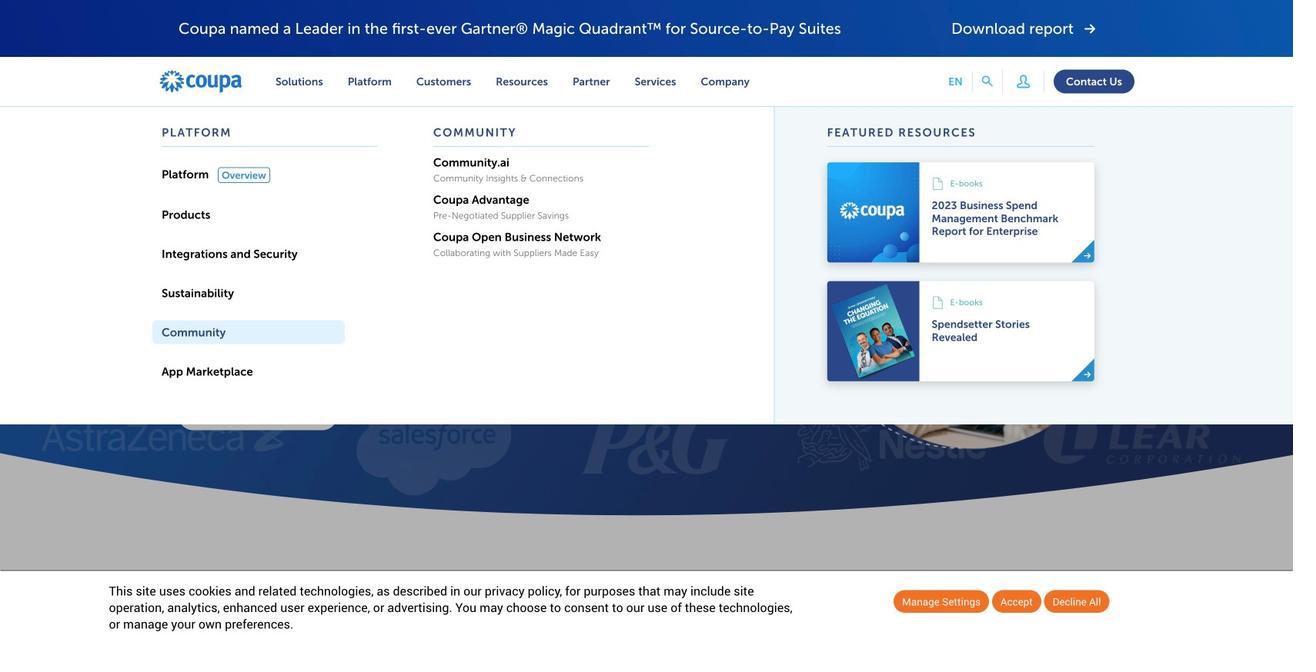Task type: locate. For each thing, give the bounding box(es) containing it.
home image
[[159, 69, 243, 94]]

platform_user_centric image
[[1012, 70, 1035, 93]]



Task type: vqa. For each thing, say whether or not it's contained in the screenshot.
the mag glass ICON
yes



Task type: describe. For each thing, give the bounding box(es) containing it.
arrow image
[[1084, 252, 1091, 260]]

mag glass image
[[982, 76, 993, 87]]

staff members talking image
[[815, 168, 1115, 449]]



